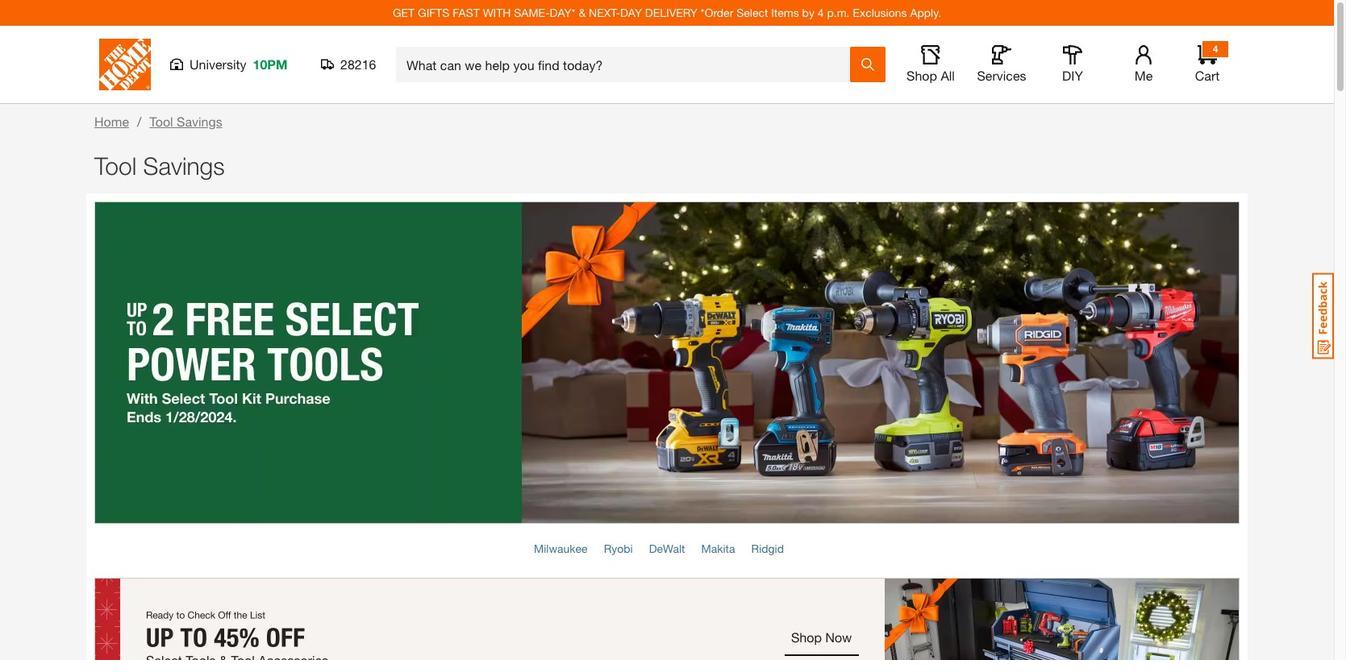 Task type: locate. For each thing, give the bounding box(es) containing it.
What can we help you find today? search field
[[407, 48, 849, 81]]

fast
[[453, 6, 480, 19]]

28216 button
[[321, 56, 377, 73]]

1 horizontal spatial tool
[[149, 114, 173, 129]]

savings
[[177, 114, 222, 129], [143, 152, 225, 180]]

day*
[[550, 6, 576, 19]]

makita
[[701, 542, 735, 556]]

ready to check off the list. up to 45% off select tools & tool accessories. shop now image
[[94, 578, 1240, 661]]

makita link
[[701, 542, 735, 556]]

0 vertical spatial tool
[[149, 114, 173, 129]]

me button
[[1118, 45, 1170, 84]]

get gifts fast with same-day* & next-day delivery *order select items by 4 p.m. exclusions apply.
[[393, 6, 942, 19]]

exclusions
[[853, 6, 907, 19]]

tool savings link
[[149, 114, 222, 129]]

ridgid
[[752, 542, 784, 556]]

gifts
[[418, 6, 450, 19]]

1 vertical spatial tool
[[94, 152, 137, 180]]

feedback link image
[[1313, 273, 1334, 360]]

services
[[977, 68, 1027, 83]]

tool savings down tool savings link
[[94, 152, 225, 180]]

tool savings
[[149, 114, 222, 129], [94, 152, 225, 180]]

same-
[[514, 6, 550, 19]]

items
[[771, 6, 799, 19]]

1 horizontal spatial 4
[[1213, 43, 1218, 55]]

tool savings down university
[[149, 114, 222, 129]]

4
[[818, 6, 824, 19], [1213, 43, 1218, 55]]

cart 4
[[1195, 43, 1220, 83]]

dewalt link
[[649, 542, 685, 556]]

4 right by
[[818, 6, 824, 19]]

diy button
[[1047, 45, 1099, 84]]

0 horizontal spatial tool
[[94, 152, 137, 180]]

savings down tool savings link
[[143, 152, 225, 180]]

0 vertical spatial 4
[[818, 6, 824, 19]]

tool down home
[[94, 152, 137, 180]]

1 vertical spatial 4
[[1213, 43, 1218, 55]]

tool right home link
[[149, 114, 173, 129]]

me
[[1135, 68, 1153, 83]]

*order
[[701, 6, 734, 19]]

dewalt
[[649, 542, 685, 556]]

4 up cart
[[1213, 43, 1218, 55]]

home
[[94, 114, 129, 129]]

diy
[[1063, 68, 1083, 83]]

milwaukee link
[[534, 542, 588, 556]]

tool
[[149, 114, 173, 129], [94, 152, 137, 180]]

day
[[620, 6, 642, 19]]

0 vertical spatial tool savings
[[149, 114, 222, 129]]

savings down university
[[177, 114, 222, 129]]

the home depot logo image
[[99, 39, 151, 90]]

up to 2 free select power tools with select tool kit purchase. ends 1/28/2024. image
[[94, 202, 1240, 524]]

ryobi
[[604, 542, 633, 556]]

p.m.
[[827, 6, 850, 19]]



Task type: describe. For each thing, give the bounding box(es) containing it.
get
[[393, 6, 415, 19]]

services button
[[976, 45, 1028, 84]]

0 vertical spatial savings
[[177, 114, 222, 129]]

10pm
[[253, 56, 288, 72]]

shop all
[[907, 68, 955, 83]]

4 inside cart 4
[[1213, 43, 1218, 55]]

milwaukee
[[534, 542, 588, 556]]

select
[[737, 6, 768, 19]]

1 vertical spatial savings
[[143, 152, 225, 180]]

home link
[[94, 114, 129, 129]]

1 vertical spatial tool savings
[[94, 152, 225, 180]]

delivery
[[645, 6, 698, 19]]

university 10pm
[[190, 56, 288, 72]]

shop all button
[[905, 45, 957, 84]]

0 horizontal spatial 4
[[818, 6, 824, 19]]

ryobi link
[[604, 542, 633, 556]]

with
[[483, 6, 511, 19]]

apply.
[[910, 6, 942, 19]]

&
[[579, 6, 586, 19]]

cart
[[1195, 68, 1220, 83]]

28216
[[340, 56, 376, 72]]

university
[[190, 56, 246, 72]]

next-
[[589, 6, 620, 19]]

ridgid link
[[752, 542, 784, 556]]

shop
[[907, 68, 937, 83]]

all
[[941, 68, 955, 83]]

by
[[802, 6, 815, 19]]



Task type: vqa. For each thing, say whether or not it's contained in the screenshot.
Shop this collection
no



